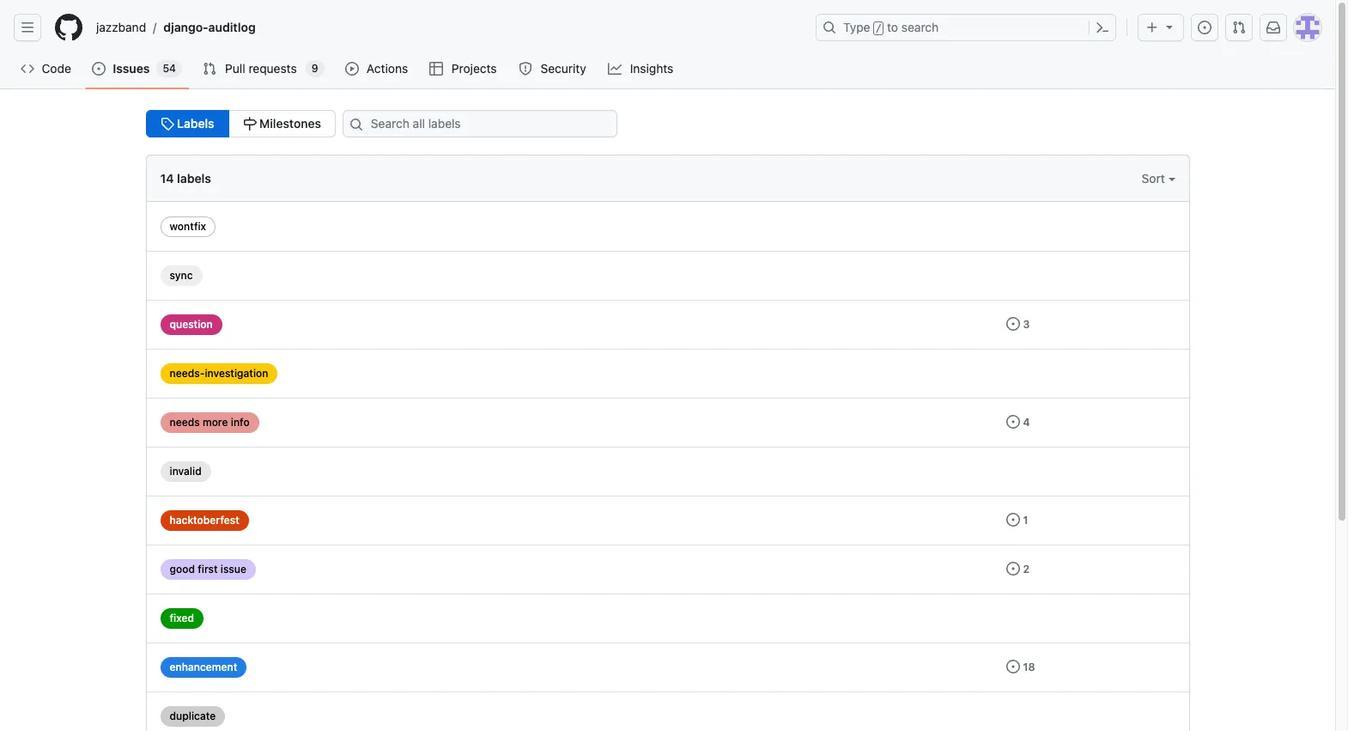 Task type: describe. For each thing, give the bounding box(es) containing it.
insights link
[[602, 56, 682, 82]]

requests
[[249, 61, 297, 76]]

duplicate
[[170, 710, 216, 723]]

sync link
[[160, 265, 202, 286]]

issue element
[[146, 110, 336, 137]]

14 labels
[[160, 171, 211, 186]]

4
[[1024, 416, 1031, 429]]

shield image
[[519, 62, 533, 76]]

issue opened image left the 18
[[1007, 660, 1020, 674]]

labels link
[[146, 110, 229, 137]]

projects
[[452, 61, 497, 76]]

sort button
[[1142, 169, 1176, 187]]

18 link
[[1007, 660, 1036, 674]]

54
[[163, 62, 176, 75]]

django-
[[164, 20, 209, 34]]

security
[[541, 61, 587, 76]]

search image
[[350, 118, 363, 131]]

actions
[[367, 61, 408, 76]]

jazzband
[[96, 20, 146, 34]]

milestones
[[256, 116, 321, 131]]

good first issue
[[170, 563, 247, 576]]

security link
[[512, 56, 595, 82]]

triangle down image
[[1163, 20, 1177, 34]]

to
[[888, 20, 899, 34]]

hacktoberfest
[[170, 514, 240, 527]]

hacktoberfest link
[[160, 510, 249, 531]]

code
[[42, 61, 71, 76]]

/ for jazzband
[[153, 20, 157, 35]]

2
[[1024, 563, 1030, 576]]

django-auditlog link
[[157, 14, 263, 41]]

needs more info link
[[160, 412, 259, 433]]

git pull request image
[[203, 62, 217, 76]]

question link
[[160, 314, 222, 335]]

3 link
[[1007, 317, 1030, 331]]

needs more info
[[170, 416, 250, 429]]

git pull request image
[[1233, 21, 1247, 34]]

auditlog
[[209, 20, 256, 34]]

invalid link
[[160, 461, 211, 482]]

labels
[[177, 171, 211, 186]]

question
[[170, 318, 213, 331]]

sync
[[170, 269, 193, 282]]

/ for type
[[876, 22, 882, 34]]

9
[[312, 62, 318, 75]]

projects link
[[423, 56, 505, 82]]

graph image
[[608, 62, 622, 76]]

needs-investigation link
[[160, 363, 278, 384]]

first
[[198, 563, 218, 576]]

issue opened image for 4
[[1007, 415, 1020, 429]]



Task type: locate. For each thing, give the bounding box(es) containing it.
2 issue opened image from the top
[[1007, 415, 1020, 429]]

list
[[89, 14, 806, 41]]

needs-
[[170, 367, 205, 380]]

0 horizontal spatial /
[[153, 20, 157, 35]]

wontfix link
[[160, 217, 216, 237]]

investigation
[[205, 367, 268, 380]]

info
[[231, 416, 250, 429]]

issue opened image
[[1199, 21, 1212, 34], [92, 62, 106, 76], [1007, 513, 1020, 527], [1007, 660, 1020, 674]]

enhancement
[[170, 661, 237, 674]]

issue opened image left issues
[[92, 62, 106, 76]]

actions link
[[338, 56, 416, 82]]

issue opened image
[[1007, 317, 1020, 331], [1007, 415, 1020, 429], [1007, 562, 1020, 576]]

enhancement link
[[160, 657, 247, 678]]

type / to search
[[844, 20, 939, 34]]

/ left django-
[[153, 20, 157, 35]]

1 horizontal spatial /
[[876, 22, 882, 34]]

good
[[170, 563, 195, 576]]

issues
[[113, 61, 150, 76]]

issue opened image left the 3
[[1007, 317, 1020, 331]]

good first issue link
[[160, 559, 256, 580]]

homepage image
[[55, 14, 82, 41]]

duplicate link
[[160, 706, 225, 727]]

code link
[[14, 56, 78, 82]]

tag image
[[160, 117, 174, 131]]

18
[[1024, 661, 1036, 674]]

play image
[[345, 62, 359, 76]]

2 link
[[1007, 562, 1030, 576]]

command palette image
[[1096, 21, 1110, 34]]

type
[[844, 20, 871, 34]]

1 link
[[1007, 513, 1029, 527]]

jazzband link
[[89, 14, 153, 41]]

issue opened image left git pull request icon
[[1199, 21, 1212, 34]]

plus image
[[1146, 21, 1160, 34]]

needs-investigation
[[170, 367, 268, 380]]

milestone image
[[243, 117, 256, 131]]

None search field
[[336, 110, 638, 137]]

notifications image
[[1267, 21, 1281, 34]]

/ inside jazzband / django-auditlog
[[153, 20, 157, 35]]

fixed
[[170, 612, 194, 625]]

issue opened image for 3
[[1007, 317, 1020, 331]]

insights
[[630, 61, 674, 76]]

Search all labels text field
[[343, 110, 618, 137]]

4 link
[[1007, 415, 1031, 429]]

issue opened image for 2
[[1007, 562, 1020, 576]]

wontfix
[[170, 220, 206, 233]]

code image
[[21, 62, 34, 76]]

list containing jazzband
[[89, 14, 806, 41]]

table image
[[430, 62, 444, 76]]

pull requests
[[225, 61, 297, 76]]

3
[[1024, 318, 1030, 331]]

pull
[[225, 61, 245, 76]]

search
[[902, 20, 939, 34]]

fixed link
[[160, 608, 204, 629]]

issue opened image left 2
[[1007, 562, 1020, 576]]

jazzband / django-auditlog
[[96, 20, 256, 35]]

/
[[153, 20, 157, 35], [876, 22, 882, 34]]

more
[[203, 416, 228, 429]]

issue opened image left 4
[[1007, 415, 1020, 429]]

/ inside type / to search
[[876, 22, 882, 34]]

sort
[[1142, 171, 1169, 186]]

1 issue opened image from the top
[[1007, 317, 1020, 331]]

needs
[[170, 416, 200, 429]]

milestones link
[[228, 110, 336, 137]]

invalid
[[170, 465, 202, 478]]

14
[[160, 171, 174, 186]]

1
[[1024, 514, 1029, 527]]

1 vertical spatial issue opened image
[[1007, 415, 1020, 429]]

2 vertical spatial issue opened image
[[1007, 562, 1020, 576]]

3 issue opened image from the top
[[1007, 562, 1020, 576]]

issue
[[221, 563, 247, 576]]

Labels search field
[[343, 110, 618, 137]]

labels
[[174, 116, 214, 131]]

0 vertical spatial issue opened image
[[1007, 317, 1020, 331]]

issue opened image left 1 at the right of the page
[[1007, 513, 1020, 527]]

/ left to on the right of the page
[[876, 22, 882, 34]]



Task type: vqa. For each thing, say whether or not it's contained in the screenshot.


